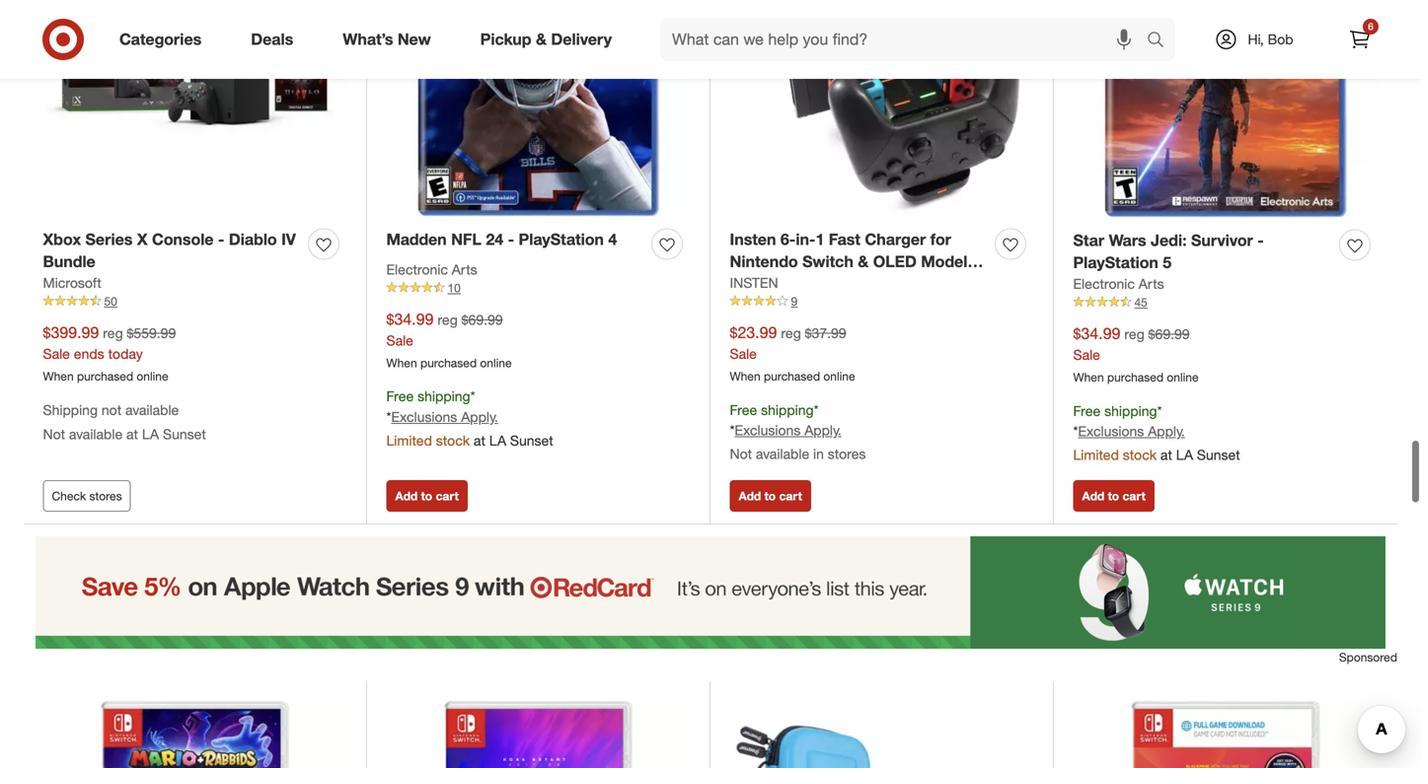 Task type: locate. For each thing, give the bounding box(es) containing it.
at for star wars jedi: survivor - playstation 5
[[1161, 447, 1173, 464]]

purchased down the ends
[[77, 369, 133, 384]]

reg
[[438, 311, 458, 329], [103, 325, 123, 342], [781, 325, 801, 342], [1125, 326, 1145, 343]]

reg down 9
[[781, 325, 801, 342]]

$37.99
[[805, 325, 847, 342]]

reg down 10
[[438, 311, 458, 329]]

- right "24"
[[508, 230, 514, 249]]

reg for star
[[1125, 326, 1145, 343]]

sale
[[386, 332, 413, 349], [43, 345, 70, 363], [730, 345, 757, 363], [1074, 346, 1101, 364]]

la for madden nfl 24 - playstation 4
[[489, 432, 506, 450]]

45
[[1135, 295, 1148, 310]]

xbox series x console - diablo iv bundle image
[[43, 0, 347, 217], [43, 0, 347, 217]]

0 horizontal spatial to
[[421, 489, 432, 504]]

1 vertical spatial playstation
[[1074, 253, 1159, 273]]

not inside shipping not available not available at la sunset
[[43, 426, 65, 443]]

1 horizontal spatial -
[[508, 230, 514, 249]]

0 horizontal spatial at
[[126, 426, 138, 443]]

0 horizontal spatial arts
[[452, 261, 477, 278]]

limited
[[386, 432, 432, 450], [1074, 447, 1119, 464]]

$34.99
[[386, 310, 434, 329], [1074, 324, 1121, 344]]

stock for nfl
[[436, 432, 470, 450]]

available left the in
[[756, 446, 810, 463]]

1 horizontal spatial add
[[739, 489, 761, 504]]

2 horizontal spatial available
[[756, 446, 810, 463]]

free inside free shipping * * exclusions apply. not available in stores
[[730, 402, 757, 419]]

$34.99 down star
[[1074, 324, 1121, 344]]

what's new link
[[326, 18, 456, 61]]

- for playstation
[[1258, 231, 1264, 250]]

- right "survivor"
[[1258, 231, 1264, 250]]

3 add to cart button from the left
[[1074, 481, 1155, 512]]

1 cart from the left
[[436, 489, 459, 504]]

add to cart
[[395, 489, 459, 504], [739, 489, 802, 504], [1082, 489, 1146, 504]]

0 horizontal spatial add to cart button
[[386, 481, 468, 512]]

star wars jedi: survivor - playstation 5 image
[[1074, 0, 1379, 218], [1074, 0, 1379, 218]]

2 vertical spatial available
[[756, 446, 810, 463]]

not inside free shipping * * exclusions apply. not available in stores
[[730, 446, 752, 463]]

2 horizontal spatial shipping
[[1105, 403, 1157, 420]]

0 vertical spatial not
[[43, 426, 65, 443]]

0 horizontal spatial limited
[[386, 432, 432, 450]]

not down shipping on the left of the page
[[43, 426, 65, 443]]

xbox series x console - diablo iv bundle
[[43, 230, 296, 272]]

to for star wars jedi: survivor - playstation 5
[[1108, 489, 1120, 504]]

electronic arts link up 10
[[386, 260, 477, 280]]

online
[[480, 356, 512, 370], [137, 369, 168, 384], [824, 369, 855, 384], [1167, 370, 1199, 385]]

purchased down 10
[[421, 356, 477, 370]]

$34.99 reg $69.99 sale when purchased online for nfl
[[386, 310, 512, 370]]

electronic
[[386, 261, 448, 278], [1074, 275, 1135, 293]]

-
[[218, 230, 224, 249], [508, 230, 514, 249], [1258, 231, 1264, 250]]

free shipping * * exclusions apply. not available in stores
[[730, 402, 866, 463]]

just dance 2024 - nintendo switch image
[[1074, 702, 1379, 769], [1074, 702, 1379, 769]]

new
[[398, 30, 431, 49]]

cart
[[436, 489, 459, 504], [779, 489, 802, 504], [1123, 489, 1146, 504]]

1 horizontal spatial add to cart button
[[730, 481, 811, 512]]

What can we help you find? suggestions appear below search field
[[660, 18, 1152, 61]]

categories
[[119, 30, 202, 49]]

electronic arts up 10
[[386, 261, 477, 278]]

reg for madden
[[438, 311, 458, 329]]

1 add to cart from the left
[[395, 489, 459, 504]]

electronic arts
[[386, 261, 477, 278], [1074, 275, 1164, 293]]

purchased for 45
[[1108, 370, 1164, 385]]

1 horizontal spatial electronic
[[1074, 275, 1135, 293]]

$23.99 reg $37.99 sale when purchased online
[[730, 323, 855, 384]]

0 horizontal spatial not
[[43, 426, 65, 443]]

what's
[[343, 30, 393, 49]]

0 horizontal spatial electronic
[[386, 261, 448, 278]]

1 horizontal spatial cart
[[779, 489, 802, 504]]

- inside xbox series x console - diablo iv bundle
[[218, 230, 224, 249]]

check stores
[[52, 489, 122, 504]]

free for madden nfl 24 - playstation 4
[[386, 388, 414, 405]]

stock
[[436, 432, 470, 450], [1123, 447, 1157, 464]]

shipping not available not available at la sunset
[[43, 402, 206, 443]]

not left the in
[[730, 446, 752, 463]]

purchased
[[421, 356, 477, 370], [77, 369, 133, 384], [764, 369, 820, 384], [1108, 370, 1164, 385]]

2 horizontal spatial apply.
[[1148, 423, 1185, 440]]

not
[[43, 426, 65, 443], [730, 446, 752, 463]]

1 horizontal spatial stock
[[1123, 447, 1157, 464]]

$34.99 reg $69.99 sale when purchased online down 10
[[386, 310, 512, 370]]

1 horizontal spatial free
[[730, 402, 757, 419]]

6 link
[[1339, 18, 1382, 61]]

reg down 45
[[1125, 326, 1145, 343]]

0 horizontal spatial $69.99
[[462, 311, 503, 329]]

9 link
[[730, 293, 1034, 310]]

1 vertical spatial stores
[[89, 489, 122, 504]]

delivery
[[551, 30, 612, 49]]

1 horizontal spatial not
[[730, 446, 752, 463]]

reg inside $23.99 reg $37.99 sale when purchased online
[[781, 325, 801, 342]]

stores
[[828, 446, 866, 463], [89, 489, 122, 504]]

1 horizontal spatial available
[[125, 402, 179, 419]]

0 horizontal spatial sunset
[[163, 426, 206, 443]]

sunset
[[163, 426, 206, 443], [510, 432, 553, 450], [1197, 447, 1240, 464]]

$34.99 reg $69.99 sale when purchased online down 45
[[1074, 324, 1199, 385]]

nba 2k24 kobe bryant edition - nintendo switch image
[[386, 702, 690, 769], [386, 702, 690, 769]]

3 cart from the left
[[1123, 489, 1146, 504]]

purchased inside $23.99 reg $37.99 sale when purchased online
[[764, 369, 820, 384]]

online down 10 link
[[480, 356, 512, 370]]

1 vertical spatial not
[[730, 446, 752, 463]]

$34.99 down madden
[[386, 310, 434, 329]]

wars
[[1109, 231, 1147, 250]]

mario + rabbids: sparks of hope - nintendo switch image
[[43, 702, 347, 769], [43, 702, 347, 769]]

$69.99 down '45' link
[[1149, 326, 1190, 343]]

0 horizontal spatial exclusions
[[391, 409, 457, 426]]

add for star wars jedi: survivor - playstation 5
[[1082, 489, 1105, 504]]

playstation left '4'
[[519, 230, 604, 249]]

purchased down 45
[[1108, 370, 1164, 385]]

when for 10
[[386, 356, 417, 370]]

star wars jedi: survivor - playstation 5 link
[[1074, 229, 1332, 274]]

$69.99
[[462, 311, 503, 329], [1149, 326, 1190, 343]]

online down today
[[137, 369, 168, 384]]

add to cart button for star wars jedi: survivor - playstation 5
[[1074, 481, 1155, 512]]

2 horizontal spatial to
[[1108, 489, 1120, 504]]

electronic arts link
[[386, 260, 477, 280], [1074, 274, 1164, 294]]

sale for star wars jedi: survivor - playstation 5
[[1074, 346, 1101, 364]]

search
[[1138, 32, 1186, 51]]

2 horizontal spatial add to cart
[[1082, 489, 1146, 504]]

electronic arts up 45
[[1074, 275, 1164, 293]]

stock for wars
[[1123, 447, 1157, 464]]

shipping
[[418, 388, 470, 405], [761, 402, 814, 419], [1105, 403, 1157, 420]]

exclusions apply. link for star wars jedi: survivor - playstation 5
[[1078, 423, 1185, 440]]

exclusions
[[391, 409, 457, 426], [735, 422, 801, 439], [1078, 423, 1144, 440]]

0 horizontal spatial cart
[[436, 489, 459, 504]]

1 horizontal spatial electronic arts
[[1074, 275, 1164, 293]]

0 horizontal spatial exclusions apply. link
[[391, 409, 498, 426]]

insten carrying case with 10 game card holder slots for nintendo switch & oled model, controllers & accessories, blue portable travel cover image
[[730, 702, 1034, 769], [730, 702, 1034, 769]]

2 horizontal spatial add
[[1082, 489, 1105, 504]]

online for 45
[[1167, 370, 1199, 385]]

$34.99 reg $69.99 sale when purchased online
[[386, 310, 512, 370], [1074, 324, 1199, 385]]

survivor
[[1191, 231, 1253, 250]]

reg inside $399.99 reg $559.99 sale ends today when purchased online
[[103, 325, 123, 342]]

free shipping * * exclusions apply. limited stock at  la sunset
[[386, 388, 553, 450], [1074, 403, 1240, 464]]

electronic down madden
[[386, 261, 448, 278]]

available right not
[[125, 402, 179, 419]]

2 add from the left
[[739, 489, 761, 504]]

playstation inside star wars jedi: survivor - playstation 5
[[1074, 253, 1159, 273]]

1 horizontal spatial apply.
[[805, 422, 842, 439]]

exclusions apply. link
[[391, 409, 498, 426], [735, 422, 842, 439], [1078, 423, 1185, 440]]

1 horizontal spatial limited
[[1074, 447, 1119, 464]]

insten
[[730, 274, 778, 292]]

insten 6-in-1 fast charger for nintendo switch & oled model console, joycon & pro controller, charging station, dock & stand joy cons accessories image
[[730, 0, 1034, 217], [730, 0, 1034, 217]]

1 vertical spatial available
[[69, 426, 123, 443]]

0 vertical spatial stores
[[828, 446, 866, 463]]

$69.99 for 24
[[462, 311, 503, 329]]

- left diablo
[[218, 230, 224, 249]]

xbox
[[43, 230, 81, 249]]

1 horizontal spatial stores
[[828, 446, 866, 463]]

madden nfl 24 - playstation 4 image
[[386, 0, 690, 217], [386, 0, 690, 217]]

check
[[52, 489, 86, 504]]

2 horizontal spatial at
[[1161, 447, 1173, 464]]

online down $37.99
[[824, 369, 855, 384]]

arts up 45
[[1139, 275, 1164, 293]]

available down not
[[69, 426, 123, 443]]

3 add to cart from the left
[[1082, 489, 1146, 504]]

1 add to cart button from the left
[[386, 481, 468, 512]]

online for 9
[[824, 369, 855, 384]]

1 horizontal spatial add to cart
[[739, 489, 802, 504]]

1 horizontal spatial exclusions
[[735, 422, 801, 439]]

- inside star wars jedi: survivor - playstation 5
[[1258, 231, 1264, 250]]

electronic arts for star
[[1074, 275, 1164, 293]]

to
[[421, 489, 432, 504], [765, 489, 776, 504], [1108, 489, 1120, 504]]

nfl
[[451, 230, 482, 249]]

available inside free shipping * * exclusions apply. not available in stores
[[756, 446, 810, 463]]

2 horizontal spatial cart
[[1123, 489, 1146, 504]]

hi,
[[1248, 31, 1264, 48]]

2 horizontal spatial free
[[1074, 403, 1101, 420]]

0 horizontal spatial stock
[[436, 432, 470, 450]]

online inside $399.99 reg $559.99 sale ends today when purchased online
[[137, 369, 168, 384]]

arts
[[452, 261, 477, 278], [1139, 275, 1164, 293]]

check stores button
[[43, 481, 131, 512]]

purchased for 10
[[421, 356, 477, 370]]

0 horizontal spatial $34.99
[[386, 310, 434, 329]]

electronic for madden nfl 24 - playstation 4
[[386, 261, 448, 278]]

arts for wars
[[1139, 275, 1164, 293]]

cart for star wars jedi: survivor - playstation 5
[[1123, 489, 1146, 504]]

2 to from the left
[[765, 489, 776, 504]]

1 horizontal spatial sunset
[[510, 432, 553, 450]]

sale inside $399.99 reg $559.99 sale ends today when purchased online
[[43, 345, 70, 363]]

microsoft
[[43, 274, 101, 292]]

$69.99 for jedi:
[[1149, 326, 1190, 343]]

6
[[1368, 20, 1374, 33]]

online inside $23.99 reg $37.99 sale when purchased online
[[824, 369, 855, 384]]

0 horizontal spatial free
[[386, 388, 414, 405]]

0 vertical spatial playstation
[[519, 230, 604, 249]]

ends
[[74, 345, 104, 363]]

2 horizontal spatial sunset
[[1197, 447, 1240, 464]]

add
[[395, 489, 418, 504], [739, 489, 761, 504], [1082, 489, 1105, 504]]

playstation down wars
[[1074, 253, 1159, 273]]

free for star wars jedi: survivor - playstation 5
[[1074, 403, 1101, 420]]

2 horizontal spatial -
[[1258, 231, 1264, 250]]

electronic up 45
[[1074, 275, 1135, 293]]

2 horizontal spatial la
[[1176, 447, 1193, 464]]

when inside $399.99 reg $559.99 sale ends today when purchased online
[[43, 369, 74, 384]]

stores right the in
[[828, 446, 866, 463]]

3 to from the left
[[1108, 489, 1120, 504]]

0 horizontal spatial free shipping * * exclusions apply. limited stock at  la sunset
[[386, 388, 553, 450]]

1 horizontal spatial electronic arts link
[[1074, 274, 1164, 294]]

purchased down $37.99
[[764, 369, 820, 384]]

la inside shipping not available not available at la sunset
[[142, 426, 159, 443]]

2 horizontal spatial exclusions
[[1078, 423, 1144, 440]]

la for star wars jedi: survivor - playstation 5
[[1176, 447, 1193, 464]]

0 horizontal spatial stores
[[89, 489, 122, 504]]

1 horizontal spatial arts
[[1139, 275, 1164, 293]]

electronic arts link up 45
[[1074, 274, 1164, 294]]

free
[[386, 388, 414, 405], [730, 402, 757, 419], [1074, 403, 1101, 420]]

apply.
[[461, 409, 498, 426], [805, 422, 842, 439], [1148, 423, 1185, 440]]

2 horizontal spatial exclusions apply. link
[[1078, 423, 1185, 440]]

purchased inside $399.99 reg $559.99 sale ends today when purchased online
[[77, 369, 133, 384]]

deals link
[[234, 18, 318, 61]]

0 horizontal spatial $34.99 reg $69.99 sale when purchased online
[[386, 310, 512, 370]]

online down '45' link
[[1167, 370, 1199, 385]]

at
[[126, 426, 138, 443], [474, 432, 486, 450], [1161, 447, 1173, 464]]

1 horizontal spatial at
[[474, 432, 486, 450]]

when inside $23.99 reg $37.99 sale when purchased online
[[730, 369, 761, 384]]

arts up 10
[[452, 261, 477, 278]]

series
[[85, 230, 133, 249]]

when
[[386, 356, 417, 370], [43, 369, 74, 384], [730, 369, 761, 384], [1074, 370, 1104, 385]]

1 to from the left
[[421, 489, 432, 504]]

hi, bob
[[1248, 31, 1294, 48]]

1 horizontal spatial $34.99
[[1074, 324, 1121, 344]]

1 horizontal spatial la
[[489, 432, 506, 450]]

1 horizontal spatial to
[[765, 489, 776, 504]]

shipping for madden nfl 24 - playstation 4
[[418, 388, 470, 405]]

0 horizontal spatial -
[[218, 230, 224, 249]]

add to cart button
[[386, 481, 468, 512], [730, 481, 811, 512], [1074, 481, 1155, 512]]

0 horizontal spatial electronic arts link
[[386, 260, 477, 280]]

playstation
[[519, 230, 604, 249], [1074, 253, 1159, 273]]

0 vertical spatial available
[[125, 402, 179, 419]]

exclusions for madden nfl 24 - playstation 4
[[391, 409, 457, 426]]

free shipping * * exclusions apply. limited stock at  la sunset for wars
[[1074, 403, 1240, 464]]

purchased for 9
[[764, 369, 820, 384]]

at inside shipping not available not available at la sunset
[[126, 426, 138, 443]]

la
[[142, 426, 159, 443], [489, 432, 506, 450], [1176, 447, 1193, 464]]

3 add from the left
[[1082, 489, 1105, 504]]

electronic for star wars jedi: survivor - playstation 5
[[1074, 275, 1135, 293]]

in
[[813, 446, 824, 463]]

cart for madden nfl 24 - playstation 4
[[436, 489, 459, 504]]

0 horizontal spatial la
[[142, 426, 159, 443]]

0 horizontal spatial apply.
[[461, 409, 498, 426]]

$69.99 down 10 link
[[462, 311, 503, 329]]

0 horizontal spatial add
[[395, 489, 418, 504]]

reg up today
[[103, 325, 123, 342]]

1 horizontal spatial $34.99 reg $69.99 sale when purchased online
[[1074, 324, 1199, 385]]

2 horizontal spatial add to cart button
[[1074, 481, 1155, 512]]

1 horizontal spatial free shipping * * exclusions apply. limited stock at  la sunset
[[1074, 403, 1240, 464]]

1 horizontal spatial playstation
[[1074, 253, 1159, 273]]

1 add from the left
[[395, 489, 418, 504]]

pickup
[[480, 30, 532, 49]]

*
[[470, 388, 475, 405], [814, 402, 819, 419], [1157, 403, 1162, 420], [386, 409, 391, 426], [730, 422, 735, 439], [1074, 423, 1078, 440]]

0 horizontal spatial add to cart
[[395, 489, 459, 504]]

0 horizontal spatial electronic arts
[[386, 261, 477, 278]]

1 horizontal spatial shipping
[[761, 402, 814, 419]]

0 horizontal spatial shipping
[[418, 388, 470, 405]]

1 horizontal spatial $69.99
[[1149, 326, 1190, 343]]

limited for madden nfl 24 - playstation 4
[[386, 432, 432, 450]]

stores right check
[[89, 489, 122, 504]]

online for 10
[[480, 356, 512, 370]]

$23.99
[[730, 323, 777, 343]]

sale for madden nfl 24 - playstation 4
[[386, 332, 413, 349]]



Task type: describe. For each thing, give the bounding box(es) containing it.
4
[[608, 230, 617, 249]]

apply. for madden nfl 24 - playstation 4
[[461, 409, 498, 426]]

add to cart button for madden nfl 24 - playstation 4
[[386, 481, 468, 512]]

microsoft link
[[43, 273, 101, 293]]

star wars jedi: survivor - playstation 5
[[1074, 231, 1264, 273]]

sponsored
[[1339, 651, 1398, 665]]

24
[[486, 230, 504, 249]]

pickup & delivery
[[480, 30, 612, 49]]

at for madden nfl 24 - playstation 4
[[474, 432, 486, 450]]

free shipping * * exclusions apply. limited stock at  la sunset for nfl
[[386, 388, 553, 450]]

shipping for star wars jedi: survivor - playstation 5
[[1105, 403, 1157, 420]]

0 horizontal spatial available
[[69, 426, 123, 443]]

insten link
[[730, 273, 778, 293]]

diablo
[[229, 230, 277, 249]]

sunset for star wars jedi: survivor - playstation 5
[[1197, 447, 1240, 464]]

to for madden nfl 24 - playstation 4
[[421, 489, 432, 504]]

xbox series x console - diablo iv bundle link
[[43, 228, 301, 273]]

madden nfl 24 - playstation 4 link
[[386, 228, 617, 251]]

bundle
[[43, 252, 95, 272]]

2 add to cart from the left
[[739, 489, 802, 504]]

limited for star wars jedi: survivor - playstation 5
[[1074, 447, 1119, 464]]

advertisement region
[[24, 537, 1398, 650]]

10
[[448, 281, 461, 295]]

- for diablo
[[218, 230, 224, 249]]

iv
[[281, 230, 296, 249]]

exclusions for star wars jedi: survivor - playstation 5
[[1078, 423, 1144, 440]]

exclusions inside free shipping * * exclusions apply. not available in stores
[[735, 422, 801, 439]]

arts for nfl
[[452, 261, 477, 278]]

pickup & delivery link
[[464, 18, 637, 61]]

sunset for madden nfl 24 - playstation 4
[[510, 432, 553, 450]]

&
[[536, 30, 547, 49]]

electronic arts for madden
[[386, 261, 477, 278]]

not
[[102, 402, 122, 419]]

bob
[[1268, 31, 1294, 48]]

9
[[791, 294, 798, 309]]

shipping
[[43, 402, 98, 419]]

$34.99 reg $69.99 sale when purchased online for wars
[[1074, 324, 1199, 385]]

categories link
[[103, 18, 226, 61]]

madden nfl 24 - playstation 4
[[386, 230, 617, 249]]

search button
[[1138, 18, 1186, 65]]

sale inside $23.99 reg $37.99 sale when purchased online
[[730, 345, 757, 363]]

x
[[137, 230, 148, 249]]

add to cart for madden nfl 24 - playstation 4
[[395, 489, 459, 504]]

2 cart from the left
[[779, 489, 802, 504]]

apply. inside free shipping * * exclusions apply. not available in stores
[[805, 422, 842, 439]]

$399.99
[[43, 323, 99, 343]]

electronic arts link for madden
[[386, 260, 477, 280]]

$34.99 for madden nfl 24 - playstation 4
[[386, 310, 434, 329]]

console
[[152, 230, 214, 249]]

stores inside button
[[89, 489, 122, 504]]

star
[[1074, 231, 1105, 250]]

electronic arts link for star
[[1074, 274, 1164, 294]]

jedi:
[[1151, 231, 1187, 250]]

when for 9
[[730, 369, 761, 384]]

deals
[[251, 30, 293, 49]]

add to cart for star wars jedi: survivor - playstation 5
[[1082, 489, 1146, 504]]

10 link
[[386, 280, 690, 297]]

2 add to cart button from the left
[[730, 481, 811, 512]]

when for 45
[[1074, 370, 1104, 385]]

what's new
[[343, 30, 431, 49]]

apply. for star wars jedi: survivor - playstation 5
[[1148, 423, 1185, 440]]

today
[[108, 345, 143, 363]]

sunset inside shipping not available not available at la sunset
[[163, 426, 206, 443]]

add for madden nfl 24 - playstation 4
[[395, 489, 418, 504]]

reg for xbox
[[103, 325, 123, 342]]

50
[[104, 294, 117, 309]]

$34.99 for star wars jedi: survivor - playstation 5
[[1074, 324, 1121, 344]]

0 horizontal spatial playstation
[[519, 230, 604, 249]]

exclusions apply. link for madden nfl 24 - playstation 4
[[391, 409, 498, 426]]

shipping inside free shipping * * exclusions apply. not available in stores
[[761, 402, 814, 419]]

50 link
[[43, 293, 347, 310]]

sale for xbox series x console - diablo iv bundle
[[43, 345, 70, 363]]

5
[[1163, 253, 1172, 273]]

$559.99
[[127, 325, 176, 342]]

1 horizontal spatial exclusions apply. link
[[735, 422, 842, 439]]

madden
[[386, 230, 447, 249]]

stores inside free shipping * * exclusions apply. not available in stores
[[828, 446, 866, 463]]

45 link
[[1074, 294, 1379, 311]]

$399.99 reg $559.99 sale ends today when purchased online
[[43, 323, 176, 384]]



Task type: vqa. For each thing, say whether or not it's contained in the screenshot.
rightmost Electronic
yes



